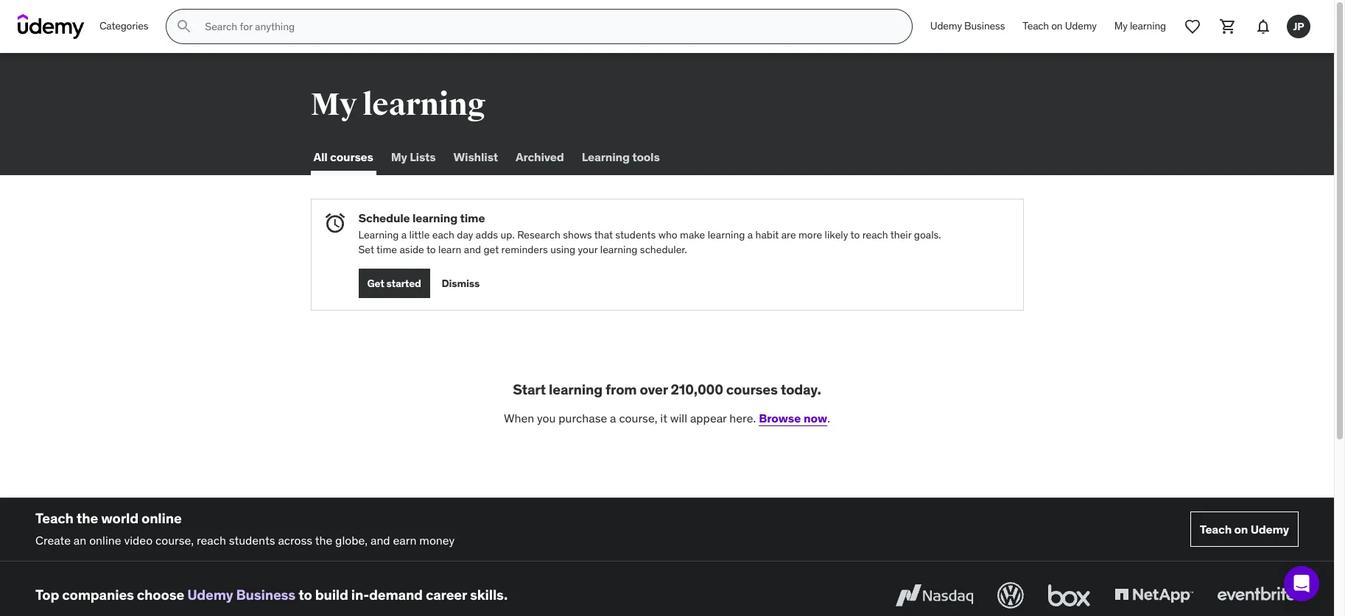 Task type: vqa. For each thing, say whether or not it's contained in the screenshot.
tools
yes



Task type: locate. For each thing, give the bounding box(es) containing it.
0 horizontal spatial teach on udemy link
[[1014, 9, 1106, 44]]

online up video at the bottom left
[[142, 510, 182, 527]]

1 vertical spatial business
[[236, 587, 296, 605]]

my inside "my learning" link
[[1115, 19, 1128, 33]]

0 vertical spatial and
[[464, 243, 481, 256]]

my left lists
[[391, 150, 407, 165]]

udemy
[[931, 19, 963, 33], [1066, 19, 1097, 33], [1251, 522, 1290, 537], [187, 587, 233, 605]]

on for bottommost teach on udemy link
[[1235, 522, 1249, 537]]

categories button
[[91, 9, 157, 44]]

0 horizontal spatial learning
[[359, 229, 399, 242]]

1 horizontal spatial time
[[460, 211, 485, 226]]

wishlist image
[[1185, 18, 1202, 35]]

and inside the teach the world online create an online video course, reach students across the globe, and earn money
[[371, 534, 390, 549]]

1 vertical spatial on
[[1235, 522, 1249, 537]]

teach on udemy for teach on udemy link to the top
[[1023, 19, 1097, 33]]

browse now link
[[759, 411, 828, 426]]

0 horizontal spatial reach
[[197, 534, 226, 549]]

archived
[[516, 150, 564, 165]]

to left build
[[299, 587, 312, 605]]

1 horizontal spatial online
[[142, 510, 182, 527]]

notifications image
[[1255, 18, 1273, 35]]

skills.
[[470, 587, 508, 605]]

scheduler.
[[640, 243, 688, 256]]

in-
[[351, 587, 369, 605]]

1 vertical spatial udemy business link
[[187, 587, 296, 605]]

start
[[513, 381, 546, 399]]

1 vertical spatial teach on udemy
[[1200, 522, 1290, 537]]

netapp image
[[1112, 580, 1197, 612]]

a down from at the bottom of the page
[[610, 411, 617, 426]]

0 vertical spatial students
[[616, 229, 656, 242]]

my learning
[[1115, 19, 1167, 33], [311, 86, 486, 124]]

udemy business link
[[922, 9, 1014, 44], [187, 587, 296, 605]]

1 vertical spatial to
[[427, 243, 436, 256]]

learning down schedule
[[359, 229, 399, 242]]

students up scheduler.
[[616, 229, 656, 242]]

2 horizontal spatial a
[[748, 229, 753, 242]]

students
[[616, 229, 656, 242], [229, 534, 275, 549]]

research
[[518, 229, 561, 242]]

my learning left wishlist image
[[1115, 19, 1167, 33]]

each
[[433, 229, 455, 242]]

tools
[[633, 150, 660, 165]]

schedule learning time learning a little each day adds up. research shows that students who make learning a habit are more likely to reach their goals. set time aside to learn and get reminders using your learning scheduler.
[[359, 211, 942, 256]]

courses right the all
[[330, 150, 374, 165]]

my inside my lists link
[[391, 150, 407, 165]]

make
[[680, 229, 706, 242]]

learning
[[582, 150, 630, 165], [359, 229, 399, 242]]

0 horizontal spatial a
[[402, 229, 407, 242]]

1 vertical spatial learning
[[359, 229, 399, 242]]

1 vertical spatial and
[[371, 534, 390, 549]]

money
[[420, 534, 455, 549]]

0 horizontal spatial teach
[[35, 510, 74, 527]]

course,
[[619, 411, 658, 426], [155, 534, 194, 549]]

using
[[551, 243, 576, 256]]

here.
[[730, 411, 756, 426]]

on
[[1052, 19, 1063, 33], [1235, 522, 1249, 537]]

reach right video at the bottom left
[[197, 534, 226, 549]]

0 horizontal spatial and
[[371, 534, 390, 549]]

companies
[[62, 587, 134, 605]]

course, left it
[[619, 411, 658, 426]]

time
[[460, 211, 485, 226], [377, 243, 397, 256]]

goals.
[[915, 229, 942, 242]]

my for my lists link
[[391, 150, 407, 165]]

teach on udemy
[[1023, 19, 1097, 33], [1200, 522, 1290, 537]]

learn
[[439, 243, 462, 256]]

my left wishlist image
[[1115, 19, 1128, 33]]

reach left their
[[863, 229, 889, 242]]

1 vertical spatial course,
[[155, 534, 194, 549]]

0 vertical spatial to
[[851, 229, 860, 242]]

lists
[[410, 150, 436, 165]]

1 horizontal spatial business
[[965, 19, 1006, 33]]

when
[[504, 411, 535, 426]]

learning left wishlist image
[[1131, 19, 1167, 33]]

udemy image
[[18, 14, 85, 39]]

1 horizontal spatial a
[[610, 411, 617, 426]]

dismiss button
[[442, 269, 480, 299]]

0 horizontal spatial my
[[311, 86, 357, 124]]

0 vertical spatial time
[[460, 211, 485, 226]]

1 vertical spatial students
[[229, 534, 275, 549]]

1 horizontal spatial learning
[[582, 150, 630, 165]]

1 vertical spatial reach
[[197, 534, 226, 549]]

your
[[578, 243, 598, 256]]

1 vertical spatial the
[[315, 534, 333, 549]]

submit search image
[[176, 18, 193, 35]]

schedule
[[359, 211, 410, 226]]

0 vertical spatial the
[[77, 510, 98, 527]]

1 horizontal spatial teach on udemy
[[1200, 522, 1290, 537]]

wishlist
[[454, 150, 498, 165]]

1 vertical spatial courses
[[727, 381, 778, 399]]

and left the earn
[[371, 534, 390, 549]]

get
[[484, 243, 499, 256]]

day
[[457, 229, 474, 242]]

choose
[[137, 587, 184, 605]]

appear
[[691, 411, 727, 426]]

build
[[315, 587, 349, 605]]

learning
[[1131, 19, 1167, 33], [363, 86, 486, 124], [413, 211, 458, 226], [708, 229, 746, 242], [601, 243, 638, 256], [549, 381, 603, 399]]

0 vertical spatial business
[[965, 19, 1006, 33]]

0 vertical spatial udemy business link
[[922, 9, 1014, 44]]

all courses
[[314, 150, 374, 165]]

learning up purchase on the left
[[549, 381, 603, 399]]

1 vertical spatial my learning
[[311, 86, 486, 124]]

0 horizontal spatial course,
[[155, 534, 194, 549]]

1 horizontal spatial students
[[616, 229, 656, 242]]

0 horizontal spatial teach on udemy
[[1023, 19, 1097, 33]]

1 horizontal spatial my
[[391, 150, 407, 165]]

1 vertical spatial time
[[377, 243, 397, 256]]

1 horizontal spatial reach
[[863, 229, 889, 242]]

business
[[965, 19, 1006, 33], [236, 587, 296, 605]]

time up day
[[460, 211, 485, 226]]

on for teach on udemy link to the top
[[1052, 19, 1063, 33]]

to down little
[[427, 243, 436, 256]]

2 horizontal spatial to
[[851, 229, 860, 242]]

course, right video at the bottom left
[[155, 534, 194, 549]]

0 vertical spatial on
[[1052, 19, 1063, 33]]

teach on udemy for bottommost teach on udemy link
[[1200, 522, 1290, 537]]

1 horizontal spatial teach on udemy link
[[1191, 512, 1300, 548]]

students left across
[[229, 534, 275, 549]]

2 vertical spatial my
[[391, 150, 407, 165]]

1 horizontal spatial course,
[[619, 411, 658, 426]]

the
[[77, 510, 98, 527], [315, 534, 333, 549]]

my lists
[[391, 150, 436, 165]]

1 horizontal spatial and
[[464, 243, 481, 256]]

the left globe,
[[315, 534, 333, 549]]

1 vertical spatial online
[[89, 534, 121, 549]]

online
[[142, 510, 182, 527], [89, 534, 121, 549]]

to right likely at right
[[851, 229, 860, 242]]

to
[[851, 229, 860, 242], [427, 243, 436, 256], [299, 587, 312, 605]]

top
[[35, 587, 59, 605]]

my learning up the my lists
[[311, 86, 486, 124]]

box image
[[1045, 580, 1095, 612]]

course, inside the teach the world online create an online video course, reach students across the globe, and earn money
[[155, 534, 194, 549]]

that
[[595, 229, 613, 242]]

and down day
[[464, 243, 481, 256]]

online right an
[[89, 534, 121, 549]]

0 vertical spatial courses
[[330, 150, 374, 165]]

learning left tools
[[582, 150, 630, 165]]

reach inside the teach the world online create an online video course, reach students across the globe, and earn money
[[197, 534, 226, 549]]

will
[[671, 411, 688, 426]]

0 horizontal spatial business
[[236, 587, 296, 605]]

dismiss
[[442, 277, 480, 290]]

a
[[402, 229, 407, 242], [748, 229, 753, 242], [610, 411, 617, 426]]

teach on udemy link
[[1014, 9, 1106, 44], [1191, 512, 1300, 548]]

teach the world online create an online video course, reach students across the globe, and earn money
[[35, 510, 455, 549]]

0 horizontal spatial the
[[77, 510, 98, 527]]

1 horizontal spatial my learning
[[1115, 19, 1167, 33]]

0 vertical spatial teach on udemy
[[1023, 19, 1097, 33]]

browse
[[759, 411, 802, 426]]

demand
[[369, 587, 423, 605]]

a left little
[[402, 229, 407, 242]]

habit
[[756, 229, 779, 242]]

courses up here.
[[727, 381, 778, 399]]

when you purchase a course, it will appear here. browse now .
[[504, 411, 831, 426]]

0 vertical spatial course,
[[619, 411, 658, 426]]

0 horizontal spatial on
[[1052, 19, 1063, 33]]

who
[[659, 229, 678, 242]]

0 vertical spatial my
[[1115, 19, 1128, 33]]

2 vertical spatial to
[[299, 587, 312, 605]]

0 horizontal spatial courses
[[330, 150, 374, 165]]

0 vertical spatial reach
[[863, 229, 889, 242]]

0 horizontal spatial students
[[229, 534, 275, 549]]

0 horizontal spatial online
[[89, 534, 121, 549]]

0 horizontal spatial udemy business link
[[187, 587, 296, 605]]

my up all courses
[[311, 86, 357, 124]]

my
[[1115, 19, 1128, 33], [311, 86, 357, 124], [391, 150, 407, 165]]

reminders
[[502, 243, 548, 256]]

teach
[[1023, 19, 1050, 33], [35, 510, 74, 527], [1200, 522, 1233, 537]]

time right set
[[377, 243, 397, 256]]

jp link
[[1282, 9, 1317, 44]]

their
[[891, 229, 912, 242]]

reach
[[863, 229, 889, 242], [197, 534, 226, 549]]

a left habit
[[748, 229, 753, 242]]

learning up each
[[413, 211, 458, 226]]

1 horizontal spatial on
[[1235, 522, 1249, 537]]

1 horizontal spatial udemy business link
[[922, 9, 1014, 44]]

udemy business
[[931, 19, 1006, 33]]

1 vertical spatial my
[[311, 86, 357, 124]]

2 horizontal spatial my
[[1115, 19, 1128, 33]]

0 vertical spatial teach on udemy link
[[1014, 9, 1106, 44]]

the up an
[[77, 510, 98, 527]]

now
[[804, 411, 828, 426]]



Task type: describe. For each thing, give the bounding box(es) containing it.
.
[[828, 411, 831, 426]]

learning tools
[[582, 150, 660, 165]]

reach inside schedule learning time learning a little each day adds up. research shows that students who make learning a habit are more likely to reach their goals. set time aside to learn and get reminders using your learning scheduler.
[[863, 229, 889, 242]]

aside
[[400, 243, 424, 256]]

from
[[606, 381, 637, 399]]

1 horizontal spatial teach
[[1023, 19, 1050, 33]]

1 horizontal spatial the
[[315, 534, 333, 549]]

students inside the teach the world online create an online video course, reach students across the globe, and earn money
[[229, 534, 275, 549]]

1 horizontal spatial courses
[[727, 381, 778, 399]]

categories
[[100, 19, 148, 33]]

learning tools link
[[579, 140, 663, 175]]

purchase
[[559, 411, 608, 426]]

started
[[387, 277, 421, 290]]

more
[[799, 229, 823, 242]]

up.
[[501, 229, 515, 242]]

likely
[[825, 229, 849, 242]]

get started
[[367, 277, 421, 290]]

start learning from over 210,000 courses today.
[[513, 381, 822, 399]]

0 horizontal spatial time
[[377, 243, 397, 256]]

learning down that
[[601, 243, 638, 256]]

all courses link
[[311, 140, 376, 175]]

0 horizontal spatial to
[[299, 587, 312, 605]]

1 vertical spatial teach on udemy link
[[1191, 512, 1300, 548]]

nasdaq image
[[893, 580, 977, 612]]

an
[[74, 534, 86, 549]]

0 vertical spatial online
[[142, 510, 182, 527]]

learning right make
[[708, 229, 746, 242]]

eventbrite image
[[1215, 580, 1300, 612]]

all
[[314, 150, 328, 165]]

get started button
[[359, 269, 430, 299]]

learning inside schedule learning time learning a little each day adds up. research shows that students who make learning a habit are more likely to reach their goals. set time aside to learn and get reminders using your learning scheduler.
[[359, 229, 399, 242]]

0 vertical spatial my learning
[[1115, 19, 1167, 33]]

video
[[124, 534, 153, 549]]

create
[[35, 534, 71, 549]]

career
[[426, 587, 467, 605]]

across
[[278, 534, 313, 549]]

teach inside the teach the world online create an online video course, reach students across the globe, and earn money
[[35, 510, 74, 527]]

210,000
[[671, 381, 724, 399]]

archived link
[[513, 140, 567, 175]]

little
[[409, 229, 430, 242]]

learning up lists
[[363, 86, 486, 124]]

volkswagen image
[[995, 580, 1028, 612]]

earn
[[393, 534, 417, 549]]

shopping cart with 0 items image
[[1220, 18, 1238, 35]]

Search for anything text field
[[202, 14, 895, 39]]

you
[[537, 411, 556, 426]]

over
[[640, 381, 668, 399]]

1 horizontal spatial to
[[427, 243, 436, 256]]

world
[[101, 510, 139, 527]]

wishlist link
[[451, 140, 501, 175]]

adds
[[476, 229, 498, 242]]

shows
[[563, 229, 592, 242]]

get
[[367, 277, 384, 290]]

my lists link
[[388, 140, 439, 175]]

set
[[359, 243, 374, 256]]

it
[[661, 411, 668, 426]]

and inside schedule learning time learning a little each day adds up. research shows that students who make learning a habit are more likely to reach their goals. set time aside to learn and get reminders using your learning scheduler.
[[464, 243, 481, 256]]

0 horizontal spatial my learning
[[311, 86, 486, 124]]

are
[[782, 229, 797, 242]]

my for "my learning" link
[[1115, 19, 1128, 33]]

students inside schedule learning time learning a little each day adds up. research shows that students who make learning a habit are more likely to reach their goals. set time aside to learn and get reminders using your learning scheduler.
[[616, 229, 656, 242]]

top companies choose udemy business to build in-demand career skills.
[[35, 587, 508, 605]]

globe,
[[335, 534, 368, 549]]

today.
[[781, 381, 822, 399]]

0 vertical spatial learning
[[582, 150, 630, 165]]

2 horizontal spatial teach
[[1200, 522, 1233, 537]]

jp
[[1294, 20, 1305, 33]]

my learning link
[[1106, 9, 1176, 44]]



